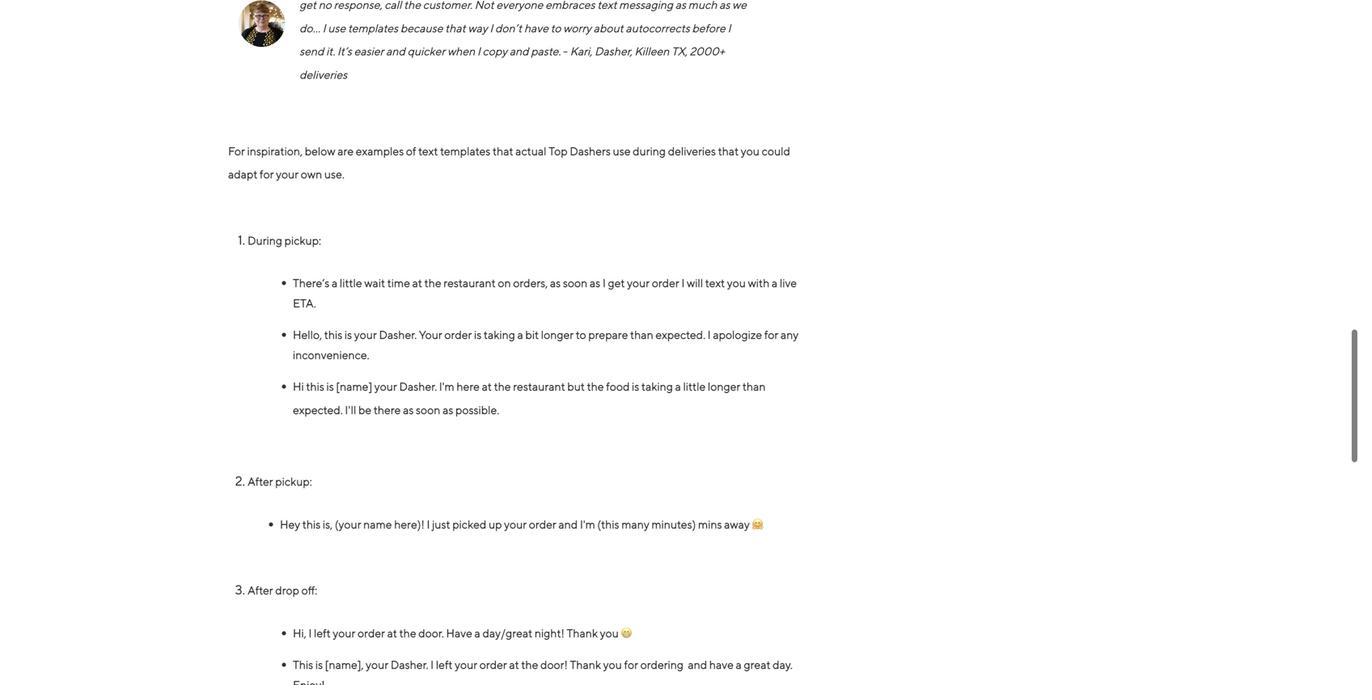 Task type: locate. For each thing, give the bounding box(es) containing it.
for inside "this is [name], your dasher. i left your order at the door! thank you for ordering  and have a great day. enjoy!"
[[624, 658, 638, 671]]

0 vertical spatial text
[[418, 144, 438, 158]]

0 horizontal spatial restaurant
[[444, 276, 496, 290]]

dasher. up there
[[399, 380, 437, 393]]

1 vertical spatial for
[[764, 328, 779, 341]]

1 vertical spatial expected.
[[293, 403, 343, 417]]

as left the get
[[590, 276, 600, 290]]

this inside the hello, this is your dasher. your order is taking a bit longer to prepare than expected. i apologize for any inconvenience.
[[324, 328, 342, 341]]

your left own
[[276, 168, 299, 181]]

have
[[446, 626, 472, 640]]

kari,
[[570, 45, 592, 58]]

eta.
[[293, 297, 316, 310]]

the right time
[[424, 276, 441, 290]]

i down door.
[[431, 658, 434, 671]]

at inside "this is [name], your dasher. i left your order at the door! thank you for ordering  and have a great day. enjoy!"
[[509, 658, 519, 671]]

1 vertical spatial pickup:
[[275, 475, 312, 488]]

at right time
[[412, 276, 422, 290]]

0 horizontal spatial that
[[493, 144, 513, 158]]

as right there
[[403, 403, 414, 417]]

door!
[[540, 658, 568, 671]]

door.
[[418, 626, 444, 640]]

0 vertical spatial restaurant
[[444, 276, 496, 290]]

left inside "this is [name], your dasher. i left your order at the door! thank you for ordering  and have a great day. enjoy!"
[[436, 658, 453, 671]]

deliveries
[[299, 68, 347, 81], [668, 144, 716, 158]]

longer
[[541, 328, 574, 341], [708, 380, 740, 393]]

0 horizontal spatial than
[[630, 328, 653, 341]]

your up inconvenience.
[[354, 328, 377, 341]]

expected. inside the hello, this is your dasher. your order is taking a bit longer to prepare than expected. i apologize for any inconvenience.
[[656, 328, 706, 341]]

little left wait
[[340, 276, 362, 290]]

examples
[[356, 144, 404, 158]]

thank
[[567, 626, 598, 640], [570, 658, 601, 671]]

0 horizontal spatial deliveries
[[299, 68, 347, 81]]

inspiration,
[[247, 144, 303, 158]]

ordering
[[640, 658, 684, 671]]

hello, this is your dasher. your order is taking a bit longer to prepare than expected. i apologize for any inconvenience.
[[293, 328, 799, 362]]

2 after from the top
[[248, 584, 273, 597]]

little right food
[[683, 380, 706, 393]]

1 vertical spatial taking
[[642, 380, 673, 393]]

0 horizontal spatial i'm
[[439, 380, 454, 393]]

2 horizontal spatial for
[[764, 328, 779, 341]]

1 horizontal spatial than
[[743, 380, 766, 393]]

with
[[748, 276, 770, 290]]

your inside there's a little wait time at the restaurant on orders, as soon as i get your order i will text you with a live eta.
[[627, 276, 650, 290]]

1 horizontal spatial soon
[[563, 276, 588, 290]]

your up there
[[374, 380, 397, 393]]

a inside the hello, this is your dasher. your order is taking a bit longer to prepare than expected. i apologize for any inconvenience.
[[517, 328, 523, 341]]

this up inconvenience.
[[324, 328, 342, 341]]

thank inside "this is [name], your dasher. i left your order at the door! thank you for ordering  and have a great day. enjoy!"
[[570, 658, 601, 671]]

you down 😁
[[603, 658, 622, 671]]

this right hi
[[306, 380, 324, 393]]

1 horizontal spatial little
[[683, 380, 706, 393]]

for right 'adapt' at the left top
[[260, 168, 274, 181]]

pickup: right the during
[[284, 234, 321, 247]]

of
[[406, 144, 416, 158]]

dasher. inside hi this is [name] your dasher. i'm here at the restaurant but the food is taking a little longer than expected. i'll be there as soon as possible.
[[399, 380, 437, 393]]

0 vertical spatial left
[[314, 626, 331, 640]]

just
[[432, 518, 450, 531]]

left
[[314, 626, 331, 640], [436, 658, 453, 671]]

is left [name]
[[326, 380, 334, 393]]

at right here
[[482, 380, 492, 393]]

order inside the hello, this is your dasher. your order is taking a bit longer to prepare than expected. i apologize for any inconvenience.
[[444, 328, 472, 341]]

this for hey
[[302, 518, 321, 531]]

pickup: up hey
[[275, 475, 312, 488]]

0 vertical spatial than
[[630, 328, 653, 341]]

0 vertical spatial this
[[324, 328, 342, 341]]

your inside the hello, this is your dasher. your order is taking a bit longer to prepare than expected. i apologize for any inconvenience.
[[354, 328, 377, 341]]

1 vertical spatial text
[[705, 276, 725, 290]]

0 horizontal spatial little
[[340, 276, 362, 290]]

taking left bit
[[484, 328, 515, 341]]

enjoy!
[[293, 678, 325, 685]]

this left is,
[[302, 518, 321, 531]]

order up [name],
[[358, 626, 385, 640]]

a right the have
[[736, 658, 742, 671]]

0 vertical spatial for
[[260, 168, 274, 181]]

0 vertical spatial dasher.
[[379, 328, 417, 341]]

little inside there's a little wait time at the restaurant on orders, as soon as i get your order i will text you with a live eta.
[[340, 276, 362, 290]]

your
[[276, 168, 299, 181], [627, 276, 650, 290], [354, 328, 377, 341], [374, 380, 397, 393], [504, 518, 527, 531], [333, 626, 355, 640], [366, 658, 388, 671], [455, 658, 477, 671]]

0 horizontal spatial expected.
[[293, 403, 343, 417]]

text
[[418, 144, 438, 158], [705, 276, 725, 290]]

is right food
[[632, 380, 639, 393]]

longer left to
[[541, 328, 574, 341]]

0 vertical spatial after
[[248, 475, 273, 488]]

1 horizontal spatial restaurant
[[513, 380, 565, 393]]

0 horizontal spatial text
[[418, 144, 438, 158]]

expected. inside hi this is [name] your dasher. i'm here at the restaurant but the food is taking a little longer than expected. i'll be there as soon as possible.
[[293, 403, 343, 417]]

dasher. inside the hello, this is your dasher. your order is taking a bit longer to prepare than expected. i apologize for any inconvenience.
[[379, 328, 417, 341]]

0 vertical spatial longer
[[541, 328, 574, 341]]

at left door.
[[387, 626, 397, 640]]

0 vertical spatial taking
[[484, 328, 515, 341]]

below
[[305, 144, 335, 158]]

dasher. inside "this is [name], your dasher. i left your order at the door! thank you for ordering  and have a great day. enjoy!"
[[391, 658, 428, 671]]

1 vertical spatial dasher.
[[399, 380, 437, 393]]

dasher.
[[379, 328, 417, 341], [399, 380, 437, 393], [391, 658, 428, 671]]

2 that from the left
[[718, 144, 739, 158]]

1 vertical spatial this
[[306, 380, 324, 393]]

expected. down hi
[[293, 403, 343, 417]]

order down day/great
[[480, 658, 507, 671]]

order left and
[[529, 518, 556, 531]]

taking
[[484, 328, 515, 341], [642, 380, 673, 393]]

text right the will
[[705, 276, 725, 290]]

order right the your
[[444, 328, 472, 341]]

a left bit
[[517, 328, 523, 341]]

1 horizontal spatial that
[[718, 144, 739, 158]]

1 after from the top
[[248, 475, 273, 488]]

the left door.
[[399, 626, 416, 640]]

1 vertical spatial deliveries
[[668, 144, 716, 158]]

your down hi, i left your order at the door. have a day/great night! thank you 😁
[[455, 658, 477, 671]]

i left apologize
[[708, 328, 711, 341]]

order left the will
[[652, 276, 679, 290]]

than right prepare
[[630, 328, 653, 341]]

0 vertical spatial little
[[340, 276, 362, 290]]

left right hi,
[[314, 626, 331, 640]]

dasher. down door.
[[391, 658, 428, 671]]

as
[[550, 276, 561, 290], [590, 276, 600, 290], [403, 403, 414, 417], [443, 403, 453, 417]]

soon inside hi this is [name] your dasher. i'm here at the restaurant but the food is taking a little longer than expected. i'll be there as soon as possible.
[[416, 403, 440, 417]]

i left the get
[[603, 276, 606, 290]]

but
[[567, 380, 585, 393]]

at
[[412, 276, 422, 290], [482, 380, 492, 393], [387, 626, 397, 640], [509, 658, 519, 671]]

0 vertical spatial pickup:
[[284, 234, 321, 247]]

text right of
[[418, 144, 438, 158]]

here)!
[[394, 518, 425, 531]]

the inside there's a little wait time at the restaurant on orders, as soon as i get your order i will text you with a live eta.
[[424, 276, 441, 290]]

restaurant left but
[[513, 380, 565, 393]]

for inspiration, below are examples of text templates that actual top dashers use during deliveries that you could adapt for your own use.
[[228, 144, 790, 181]]

1 vertical spatial after
[[248, 584, 273, 597]]

after pickup:
[[248, 475, 312, 488]]

longer down apologize
[[708, 380, 740, 393]]

a right food
[[675, 380, 681, 393]]

will
[[687, 276, 703, 290]]

i'm left here
[[439, 380, 454, 393]]

for left ordering
[[624, 658, 638, 671]]

after
[[248, 475, 273, 488], [248, 584, 273, 597]]

0 horizontal spatial longer
[[541, 328, 574, 341]]

2 vertical spatial dasher.
[[391, 658, 428, 671]]

a inside "this is [name], your dasher. i left your order at the door! thank you for ordering  and have a great day. enjoy!"
[[736, 658, 742, 671]]

dasher. left the your
[[379, 328, 417, 341]]

as right "orders,"
[[550, 276, 561, 290]]

soon right there
[[416, 403, 440, 417]]

1 that from the left
[[493, 144, 513, 158]]

0 vertical spatial deliveries
[[299, 68, 347, 81]]

that left 'could'
[[718, 144, 739, 158]]

a right there's
[[332, 276, 338, 290]]

restaurant left on
[[444, 276, 496, 290]]

night!
[[535, 626, 565, 640]]

the
[[424, 276, 441, 290], [494, 380, 511, 393], [587, 380, 604, 393], [399, 626, 416, 640], [521, 658, 538, 671]]

1 vertical spatial little
[[683, 380, 706, 393]]

1 horizontal spatial left
[[436, 658, 453, 671]]

deliveries right during
[[668, 144, 716, 158]]

taking right food
[[642, 380, 673, 393]]

left down door.
[[436, 658, 453, 671]]

away
[[724, 518, 750, 531]]

1 vertical spatial restaurant
[[513, 380, 565, 393]]

soon left the get
[[563, 276, 588, 290]]

food
[[606, 380, 630, 393]]

i
[[603, 276, 606, 290], [681, 276, 685, 290], [708, 328, 711, 341], [427, 518, 430, 531], [309, 626, 312, 640], [431, 658, 434, 671]]

your
[[419, 328, 442, 341]]

deliveries inside kari, dasher, killeen tx, 2000+ deliveries
[[299, 68, 347, 81]]

templates
[[440, 144, 491, 158]]

hey this is, (your name here)! i just picked up your order and i'm (this many minutes) mins away 🤗
[[280, 518, 763, 531]]

1 horizontal spatial longer
[[708, 380, 740, 393]]

inconvenience.
[[293, 348, 369, 362]]

that left the actual at the left top of page
[[493, 144, 513, 158]]

i right hi,
[[309, 626, 312, 640]]

longer inside hi this is [name] your dasher. i'm here at the restaurant but the food is taking a little longer than expected. i'll be there as soon as possible.
[[708, 380, 740, 393]]

your inside hi this is [name] your dasher. i'm here at the restaurant but the food is taking a little longer than expected. i'll be there as soon as possible.
[[374, 380, 397, 393]]

i'm right and
[[580, 518, 595, 531]]

at down day/great
[[509, 658, 519, 671]]

orders,
[[513, 276, 548, 290]]

at inside there's a little wait time at the restaurant on orders, as soon as i get your order i will text you with a live eta.
[[412, 276, 422, 290]]

this is [name], your dasher. i left your order at the door! thank you for ordering  and have a great day. enjoy!
[[293, 658, 793, 685]]

0 horizontal spatial taking
[[484, 328, 515, 341]]

i inside the hello, this is your dasher. your order is taking a bit longer to prepare than expected. i apologize for any inconvenience.
[[708, 328, 711, 341]]

a right "have"
[[475, 626, 480, 640]]

hi,
[[293, 626, 306, 640]]

deliveries inside for inspiration, below are examples of text templates that actual top dashers use during deliveries that you could adapt for your own use.
[[668, 144, 716, 158]]

1 vertical spatial soon
[[416, 403, 440, 417]]

this for hi
[[306, 380, 324, 393]]

for inside for inspiration, below are examples of text templates that actual top dashers use during deliveries that you could adapt for your own use.
[[260, 168, 274, 181]]

are
[[338, 144, 354, 158]]

picked
[[452, 518, 486, 531]]

1 horizontal spatial text
[[705, 276, 725, 290]]

you left with
[[727, 276, 746, 290]]

1 horizontal spatial deliveries
[[668, 144, 716, 158]]

soon inside there's a little wait time at the restaurant on orders, as soon as i get your order i will text you with a live eta.
[[563, 276, 588, 290]]

i left just
[[427, 518, 430, 531]]

1 vertical spatial longer
[[708, 380, 740, 393]]

1 vertical spatial thank
[[570, 658, 601, 671]]

this inside hi this is [name] your dasher. i'm here at the restaurant but the food is taking a little longer than expected. i'll be there as soon as possible.
[[306, 380, 324, 393]]

thank right door!
[[570, 658, 601, 671]]

2 vertical spatial for
[[624, 658, 638, 671]]

a
[[332, 276, 338, 290], [772, 276, 778, 290], [517, 328, 523, 341], [675, 380, 681, 393], [475, 626, 480, 640], [736, 658, 742, 671]]

1 vertical spatial left
[[436, 658, 453, 671]]

this
[[324, 328, 342, 341], [306, 380, 324, 393], [302, 518, 321, 531]]

adapt
[[228, 168, 258, 181]]

possible.
[[456, 403, 499, 417]]

your right the get
[[627, 276, 650, 290]]

for left any
[[764, 328, 779, 341]]

expected. down the will
[[656, 328, 706, 341]]

0 vertical spatial thank
[[567, 626, 598, 640]]

the left door!
[[521, 658, 538, 671]]

is right this
[[315, 658, 323, 671]]

you left 'could'
[[741, 144, 760, 158]]

use.
[[324, 168, 344, 181]]

0 vertical spatial expected.
[[656, 328, 706, 341]]

deliveries up below
[[299, 68, 347, 81]]

pickup: for during pickup:
[[284, 234, 321, 247]]

2 vertical spatial this
[[302, 518, 321, 531]]

that
[[493, 144, 513, 158], [718, 144, 739, 158]]

i'm
[[439, 380, 454, 393], [580, 518, 595, 531]]

thank right night!
[[567, 626, 598, 640]]

1 vertical spatial i'm
[[580, 518, 595, 531]]

dasher. for time
[[379, 328, 417, 341]]

than down apologize
[[743, 380, 766, 393]]

actual
[[516, 144, 547, 158]]

for
[[260, 168, 274, 181], [764, 328, 779, 341], [624, 658, 638, 671]]

there's a little wait time at the restaurant on orders, as soon as i get your order i will text you with a live eta.
[[293, 276, 797, 310]]

0 horizontal spatial for
[[260, 168, 274, 181]]

restaurant inside there's a little wait time at the restaurant on orders, as soon as i get your order i will text you with a live eta.
[[444, 276, 496, 290]]

1 horizontal spatial for
[[624, 658, 638, 671]]

little
[[340, 276, 362, 290], [683, 380, 706, 393]]

expected.
[[656, 328, 706, 341], [293, 403, 343, 417]]

prepare
[[588, 328, 628, 341]]

your right up
[[504, 518, 527, 531]]

0 vertical spatial soon
[[563, 276, 588, 290]]

1 vertical spatial than
[[743, 380, 766, 393]]

1 horizontal spatial expected.
[[656, 328, 706, 341]]

hey
[[280, 518, 300, 531]]

use
[[613, 144, 631, 158]]

mins
[[698, 518, 722, 531]]

any
[[781, 328, 799, 341]]

0 vertical spatial i'm
[[439, 380, 454, 393]]

0 horizontal spatial soon
[[416, 403, 440, 417]]

drop
[[275, 584, 299, 597]]

hello,
[[293, 328, 322, 341]]

1 horizontal spatial taking
[[642, 380, 673, 393]]

to
[[576, 328, 586, 341]]



Task type: describe. For each thing, give the bounding box(es) containing it.
🤗
[[752, 518, 763, 531]]

here
[[457, 380, 480, 393]]

taking inside the hello, this is your dasher. your order is taking a bit longer to prepare than expected. i apologize for any inconvenience.
[[484, 328, 515, 341]]

is,
[[323, 518, 333, 531]]

up
[[489, 518, 502, 531]]

as left possible.
[[443, 403, 453, 417]]

tx,
[[672, 45, 688, 58]]

wait
[[364, 276, 385, 290]]

hi, i left your order at the door. have a day/great night! thank you 😁
[[293, 626, 632, 640]]

hi
[[293, 380, 304, 393]]

[name]
[[336, 380, 372, 393]]

you inside for inspiration, below are examples of text templates that actual top dashers use during deliveries that you could adapt for your own use.
[[741, 144, 760, 158]]

the up possible.
[[494, 380, 511, 393]]

i'll
[[345, 403, 356, 417]]

😁
[[621, 626, 632, 640]]

2000+
[[690, 45, 725, 58]]

(your
[[335, 518, 361, 531]]

i left the will
[[681, 276, 685, 290]]

your inside for inspiration, below are examples of text templates that actual top dashers use during deliveries that you could adapt for your own use.
[[276, 168, 299, 181]]

this for hello,
[[324, 328, 342, 341]]

have
[[709, 658, 734, 671]]

bit
[[525, 328, 539, 341]]

your up [name],
[[333, 626, 355, 640]]

after for after drop off:
[[248, 584, 273, 597]]

you left 😁
[[600, 626, 619, 640]]

longer inside the hello, this is your dasher. your order is taking a bit longer to prepare than expected. i apologize for any inconvenience.
[[541, 328, 574, 341]]

restaurant inside hi this is [name] your dasher. i'm here at the restaurant but the food is taking a little longer than expected. i'll be there as soon as possible.
[[513, 380, 565, 393]]

order inside "this is [name], your dasher. i left your order at the door! thank you for ordering  and have a great day. enjoy!"
[[480, 658, 507, 671]]

for inside the hello, this is your dasher. your order is taking a bit longer to prepare than expected. i apologize for any inconvenience.
[[764, 328, 779, 341]]

there's
[[293, 276, 330, 290]]

text inside there's a little wait time at the restaurant on orders, as soon as i get your order i will text you with a live eta.
[[705, 276, 725, 290]]

is up inconvenience.
[[345, 328, 352, 341]]

during
[[248, 234, 282, 247]]

off:
[[301, 584, 317, 597]]

[name],
[[325, 658, 364, 671]]

apologize
[[713, 328, 762, 341]]

many
[[622, 518, 649, 531]]

pickup: for after pickup:
[[275, 475, 312, 488]]

top
[[549, 144, 568, 158]]

0 horizontal spatial left
[[314, 626, 331, 640]]

than inside the hello, this is your dasher. your order is taking a bit longer to prepare than expected. i apologize for any inconvenience.
[[630, 328, 653, 341]]

time
[[387, 276, 410, 290]]

thank for door!
[[570, 658, 601, 671]]

thank for night!
[[567, 626, 598, 640]]

i inside "this is [name], your dasher. i left your order at the door! thank you for ordering  and have a great day. enjoy!"
[[431, 658, 434, 671]]

get
[[608, 276, 625, 290]]

dasher. for order
[[391, 658, 428, 671]]

the inside "this is [name], your dasher. i left your order at the door! thank you for ordering  and have a great day. enjoy!"
[[521, 658, 538, 671]]

during pickup:
[[248, 234, 321, 247]]

killeen
[[635, 45, 669, 58]]

is inside "this is [name], your dasher. i left your order at the door! thank you for ordering  and have a great day. enjoy!"
[[315, 658, 323, 671]]

user-added image image
[[235, 0, 286, 48]]

taking inside hi this is [name] your dasher. i'm here at the restaurant but the food is taking a little longer than expected. i'll be there as soon as possible.
[[642, 380, 673, 393]]

i'm inside hi this is [name] your dasher. i'm here at the restaurant but the food is taking a little longer than expected. i'll be there as soon as possible.
[[439, 380, 454, 393]]

the right but
[[587, 380, 604, 393]]

at inside hi this is [name] your dasher. i'm here at the restaurant but the food is taking a little longer than expected. i'll be there as soon as possible.
[[482, 380, 492, 393]]

be
[[358, 403, 371, 417]]

(this
[[597, 518, 619, 531]]

this
[[293, 658, 313, 671]]

kari, dasher, killeen tx, 2000+ deliveries
[[299, 45, 725, 81]]

a left the live
[[772, 276, 778, 290]]

is right the your
[[474, 328, 482, 341]]

you inside there's a little wait time at the restaurant on orders, as soon as i get your order i will text you with a live eta.
[[727, 276, 746, 290]]

on
[[498, 276, 511, 290]]

than inside hi this is [name] your dasher. i'm here at the restaurant but the food is taking a little longer than expected. i'll be there as soon as possible.
[[743, 380, 766, 393]]

during
[[633, 144, 666, 158]]

day/great
[[483, 626, 532, 640]]

your right [name],
[[366, 658, 388, 671]]

hi this is [name] your dasher. i'm here at the restaurant but the food is taking a little longer than expected. i'll be there as soon as possible.
[[293, 380, 766, 417]]

after drop off:
[[248, 584, 317, 597]]

order inside there's a little wait time at the restaurant on orders, as soon as i get your order i will text you with a live eta.
[[652, 276, 679, 290]]

a inside hi this is [name] your dasher. i'm here at the restaurant but the food is taking a little longer than expected. i'll be there as soon as possible.
[[675, 380, 681, 393]]

dasher,
[[595, 45, 632, 58]]

dashers
[[570, 144, 611, 158]]

for
[[228, 144, 245, 158]]

little inside hi this is [name] your dasher. i'm here at the restaurant but the food is taking a little longer than expected. i'll be there as soon as possible.
[[683, 380, 706, 393]]

after for after pickup:
[[248, 475, 273, 488]]

day.
[[773, 658, 793, 671]]

1 horizontal spatial i'm
[[580, 518, 595, 531]]

great
[[744, 658, 771, 671]]

live
[[780, 276, 797, 290]]

own
[[301, 168, 322, 181]]

name
[[363, 518, 392, 531]]

minutes)
[[652, 518, 696, 531]]

-
[[561, 45, 570, 58]]

could
[[762, 144, 790, 158]]

and
[[559, 518, 578, 531]]

text inside for inspiration, below are examples of text templates that actual top dashers use during deliveries that you could adapt for your own use.
[[418, 144, 438, 158]]

you inside "this is [name], your dasher. i left your order at the door! thank you for ordering  and have a great day. enjoy!"
[[603, 658, 622, 671]]

there
[[374, 403, 401, 417]]



Task type: vqa. For each thing, say whether or not it's contained in the screenshot.
menu containing Home
no



